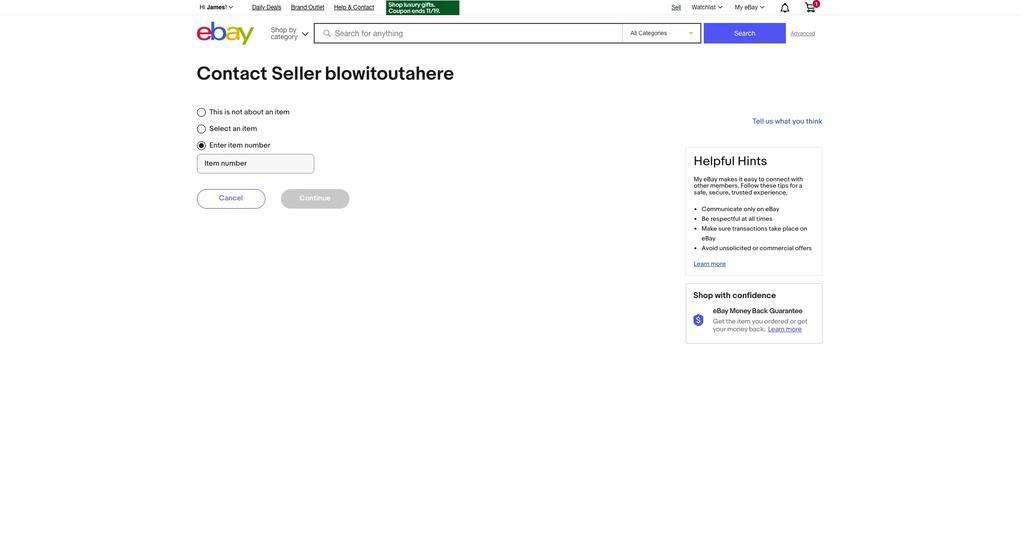 Task type: describe. For each thing, give the bounding box(es) containing it.
get
[[713, 317, 725, 326]]

1
[[815, 1, 818, 7]]

follow
[[741, 182, 759, 190]]

get
[[797, 317, 808, 326]]

hi
[[200, 4, 205, 11]]

take
[[769, 225, 781, 233]]

my for my ebay
[[735, 4, 743, 11]]

brand outlet link
[[291, 2, 324, 13]]

1 vertical spatial on
[[800, 225, 807, 233]]

continue link
[[281, 189, 349, 209]]

number
[[245, 141, 270, 150]]

a
[[799, 182, 802, 190]]

1 horizontal spatial learn more link
[[768, 325, 804, 333]]

back.
[[749, 325, 766, 333]]

1 horizontal spatial more
[[786, 325, 802, 333]]

with inside my ebay makes it easy to connect with other members. follow these tips for a safe, secure, trusted experience.
[[791, 175, 803, 183]]

blowitoutahere
[[325, 63, 454, 86]]

ebay money back guarantee
[[713, 307, 803, 316]]

cancel
[[219, 193, 243, 203]]

is
[[225, 108, 230, 117]]

these
[[760, 182, 777, 190]]

what
[[775, 117, 791, 126]]

about
[[244, 108, 264, 117]]

tell
[[753, 117, 764, 126]]

easy
[[744, 175, 757, 183]]

learn more for the left the learn more link
[[694, 260, 726, 268]]

all
[[749, 215, 755, 223]]

daily deals link
[[252, 2, 281, 13]]

to
[[759, 175, 765, 183]]

be
[[702, 215, 709, 223]]

only
[[744, 205, 756, 213]]

!
[[225, 4, 227, 11]]

james
[[207, 4, 225, 11]]

connect
[[766, 175, 790, 183]]

money
[[727, 325, 748, 333]]

unsolicited
[[720, 244, 751, 252]]

ebay inside account navigation
[[745, 4, 758, 11]]

0 vertical spatial on
[[757, 205, 764, 213]]

contact inside 'link'
[[353, 4, 374, 11]]

help & contact
[[334, 4, 374, 11]]

commercial
[[760, 244, 794, 252]]

us
[[766, 117, 773, 126]]

help
[[334, 4, 346, 11]]

account navigation
[[194, 0, 822, 17]]

ordered
[[764, 317, 789, 326]]

sure
[[719, 225, 731, 233]]

shop by category button
[[267, 22, 311, 43]]

ebay inside my ebay makes it easy to connect with other members. follow these tips for a safe, secure, trusted experience.
[[704, 175, 718, 183]]

enter item number
[[209, 141, 270, 150]]

transactions
[[732, 225, 768, 233]]

0 vertical spatial more
[[711, 260, 726, 268]]

my ebay
[[735, 4, 758, 11]]

0 horizontal spatial with
[[715, 291, 731, 301]]

this
[[209, 108, 223, 117]]

outlet
[[309, 4, 324, 11]]

daily deals
[[252, 4, 281, 11]]

deals
[[267, 4, 281, 11]]

hi james !
[[200, 4, 227, 11]]

or inside communicate only on ebay be respectful at all times make sure transactions take place on ebay avoid unsolicited or commercial offers
[[753, 244, 758, 252]]

enter
[[209, 141, 226, 150]]

none submit inside "shop by category" banner
[[704, 23, 786, 44]]

get the coupon image
[[386, 0, 459, 15]]

secure,
[[709, 189, 730, 197]]

item down this is not about an item
[[242, 124, 257, 133]]

shop by category banner
[[194, 0, 822, 47]]

place
[[783, 225, 799, 233]]

sell link
[[667, 4, 686, 11]]

for
[[790, 182, 798, 190]]

with details__icon image
[[693, 314, 705, 326]]

0 vertical spatial an
[[265, 108, 273, 117]]

advanced link
[[786, 23, 820, 43]]

help & contact link
[[334, 2, 374, 13]]

it
[[739, 175, 743, 183]]

hints
[[738, 154, 767, 169]]

ebay up "times"
[[766, 205, 780, 213]]

guarantee
[[769, 307, 803, 316]]

shop by category
[[271, 26, 298, 40]]

safe,
[[694, 189, 708, 197]]



Task type: locate. For each thing, give the bounding box(es) containing it.
get the item you ordered or get your money back.
[[713, 317, 808, 333]]

my inside my ebay makes it easy to connect with other members. follow these tips for a safe, secure, trusted experience.
[[694, 175, 702, 183]]

shop with confidence
[[693, 291, 776, 301]]

1 horizontal spatial shop
[[693, 291, 713, 301]]

you inside get the item you ordered or get your money back.
[[752, 317, 763, 326]]

not
[[232, 108, 243, 117]]

my
[[735, 4, 743, 11], [694, 175, 702, 183]]

my right watchlist "link"
[[735, 4, 743, 11]]

0 horizontal spatial or
[[753, 244, 758, 252]]

ebay
[[745, 4, 758, 11], [704, 175, 718, 183], [766, 205, 780, 213], [702, 235, 716, 242], [713, 307, 728, 316]]

money
[[730, 307, 751, 316]]

shop inside shop by category
[[271, 26, 287, 33]]

on
[[757, 205, 764, 213], [800, 225, 807, 233]]

0 horizontal spatial shop
[[271, 26, 287, 33]]

shop left by
[[271, 26, 287, 33]]

helpful
[[694, 154, 735, 169]]

0 horizontal spatial learn more link
[[694, 260, 726, 268]]

1 vertical spatial learn
[[768, 325, 785, 333]]

learn more link down guarantee
[[768, 325, 804, 333]]

an right about
[[265, 108, 273, 117]]

more down guarantee
[[786, 325, 802, 333]]

item right about
[[275, 108, 290, 117]]

0 vertical spatial contact
[[353, 4, 374, 11]]

learn
[[694, 260, 710, 268], [768, 325, 785, 333]]

your
[[713, 325, 726, 333]]

0 horizontal spatial learn more
[[694, 260, 726, 268]]

select
[[209, 124, 231, 133]]

&
[[348, 4, 352, 11]]

0 horizontal spatial contact
[[197, 63, 267, 86]]

this is not about an item
[[209, 108, 290, 117]]

0 horizontal spatial more
[[711, 260, 726, 268]]

by
[[289, 26, 297, 33]]

0 horizontal spatial learn
[[694, 260, 710, 268]]

you for ordered
[[752, 317, 763, 326]]

1 horizontal spatial contact
[[353, 4, 374, 11]]

0 vertical spatial shop
[[271, 26, 287, 33]]

confidence
[[733, 291, 776, 301]]

item down money
[[737, 317, 751, 326]]

Search for anything text field
[[315, 24, 620, 43]]

1 vertical spatial an
[[233, 124, 241, 133]]

makes
[[719, 175, 738, 183]]

think
[[806, 117, 822, 126]]

shop
[[271, 26, 287, 33], [693, 291, 713, 301]]

learn more
[[694, 260, 726, 268], [768, 325, 802, 333]]

you right what
[[792, 117, 805, 126]]

seller
[[272, 63, 321, 86]]

1 vertical spatial learn more
[[768, 325, 802, 333]]

on right 'place'
[[800, 225, 807, 233]]

shop for shop with confidence
[[693, 291, 713, 301]]

0 horizontal spatial an
[[233, 124, 241, 133]]

shop up 'with details__icon'
[[693, 291, 713, 301]]

an
[[265, 108, 273, 117], [233, 124, 241, 133]]

watchlist
[[692, 4, 716, 11]]

back
[[752, 307, 768, 316]]

0 vertical spatial learn more
[[694, 260, 726, 268]]

communicate only on ebay be respectful at all times make sure transactions take place on ebay avoid unsolicited or commercial offers
[[702, 205, 812, 252]]

1 horizontal spatial you
[[792, 117, 805, 126]]

cancel link
[[197, 189, 265, 209]]

item down select an item
[[228, 141, 243, 150]]

contact seller blowitoutahere
[[197, 63, 454, 86]]

my inside account navigation
[[735, 4, 743, 11]]

1 vertical spatial learn more link
[[768, 325, 804, 333]]

1 vertical spatial you
[[752, 317, 763, 326]]

ebay down "make"
[[702, 235, 716, 242]]

members.
[[710, 182, 739, 190]]

1 horizontal spatial with
[[791, 175, 803, 183]]

other
[[694, 182, 709, 190]]

with right tips
[[791, 175, 803, 183]]

learn down avoid
[[694, 260, 710, 268]]

1 vertical spatial shop
[[693, 291, 713, 301]]

my up safe,
[[694, 175, 702, 183]]

you for think
[[792, 117, 805, 126]]

1 vertical spatial my
[[694, 175, 702, 183]]

contact up is
[[197, 63, 267, 86]]

tips
[[778, 182, 789, 190]]

watchlist link
[[687, 1, 727, 13]]

make
[[702, 225, 717, 233]]

experience.
[[754, 189, 788, 197]]

0 horizontal spatial my
[[694, 175, 702, 183]]

the
[[726, 317, 736, 326]]

0 vertical spatial you
[[792, 117, 805, 126]]

you down ebay money back guarantee
[[752, 317, 763, 326]]

learn more down avoid
[[694, 260, 726, 268]]

ebay right watchlist "link"
[[745, 4, 758, 11]]

with up money
[[715, 291, 731, 301]]

you
[[792, 117, 805, 126], [752, 317, 763, 326]]

brand
[[291, 4, 307, 11]]

tell us what you think
[[753, 117, 822, 126]]

0 vertical spatial learn more link
[[694, 260, 726, 268]]

1 vertical spatial contact
[[197, 63, 267, 86]]

ebay up secure,
[[704, 175, 718, 183]]

0 vertical spatial learn
[[694, 260, 710, 268]]

times
[[757, 215, 773, 223]]

with
[[791, 175, 803, 183], [715, 291, 731, 301]]

an right select
[[233, 124, 241, 133]]

on up "times"
[[757, 205, 764, 213]]

item
[[275, 108, 290, 117], [242, 124, 257, 133], [228, 141, 243, 150], [737, 317, 751, 326]]

1 horizontal spatial an
[[265, 108, 273, 117]]

tell us what you think link
[[753, 117, 822, 126]]

more
[[711, 260, 726, 268], [786, 325, 802, 333]]

my ebay makes it easy to connect with other members. follow these tips for a safe, secure, trusted experience.
[[694, 175, 803, 197]]

continue
[[300, 193, 331, 203]]

1 horizontal spatial learn
[[768, 325, 785, 333]]

more down avoid
[[711, 260, 726, 268]]

my for my ebay makes it easy to connect with other members. follow these tips for a safe, secure, trusted experience.
[[694, 175, 702, 183]]

offers
[[795, 244, 812, 252]]

ebay up get
[[713, 307, 728, 316]]

0 horizontal spatial you
[[752, 317, 763, 326]]

advanced
[[791, 30, 815, 36]]

respectful
[[711, 215, 740, 223]]

helpful hints
[[694, 154, 767, 169]]

None submit
[[704, 23, 786, 44]]

learn right back.
[[768, 325, 785, 333]]

1 vertical spatial more
[[786, 325, 802, 333]]

1 horizontal spatial on
[[800, 225, 807, 233]]

learn more down guarantee
[[768, 325, 802, 333]]

1 link
[[799, 0, 821, 14]]

shop for shop by category
[[271, 26, 287, 33]]

select an item
[[209, 124, 257, 133]]

or
[[753, 244, 758, 252], [790, 317, 796, 326]]

category
[[271, 33, 298, 40]]

1 vertical spatial with
[[715, 291, 731, 301]]

0 vertical spatial with
[[791, 175, 803, 183]]

item inside get the item you ordered or get your money back.
[[737, 317, 751, 326]]

my ebay link
[[730, 1, 769, 13]]

sell
[[672, 4, 681, 11]]

1 horizontal spatial my
[[735, 4, 743, 11]]

or inside get the item you ordered or get your money back.
[[790, 317, 796, 326]]

trusted
[[732, 189, 752, 197]]

communicate
[[702, 205, 742, 213]]

0 vertical spatial my
[[735, 4, 743, 11]]

1 horizontal spatial or
[[790, 317, 796, 326]]

or left get
[[790, 317, 796, 326]]

None text field
[[197, 154, 314, 174]]

1 vertical spatial or
[[790, 317, 796, 326]]

learn more link
[[694, 260, 726, 268], [768, 325, 804, 333]]

learn more link down avoid
[[694, 260, 726, 268]]

1 horizontal spatial learn more
[[768, 325, 802, 333]]

0 horizontal spatial on
[[757, 205, 764, 213]]

daily
[[252, 4, 265, 11]]

learn more for the learn more link to the right
[[768, 325, 802, 333]]

contact right &
[[353, 4, 374, 11]]

or right unsolicited
[[753, 244, 758, 252]]

at
[[742, 215, 747, 223]]

0 vertical spatial or
[[753, 244, 758, 252]]

avoid
[[702, 244, 718, 252]]



Task type: vqa. For each thing, say whether or not it's contained in the screenshot.
SEARCH ALL 58 ITEMS field
no



